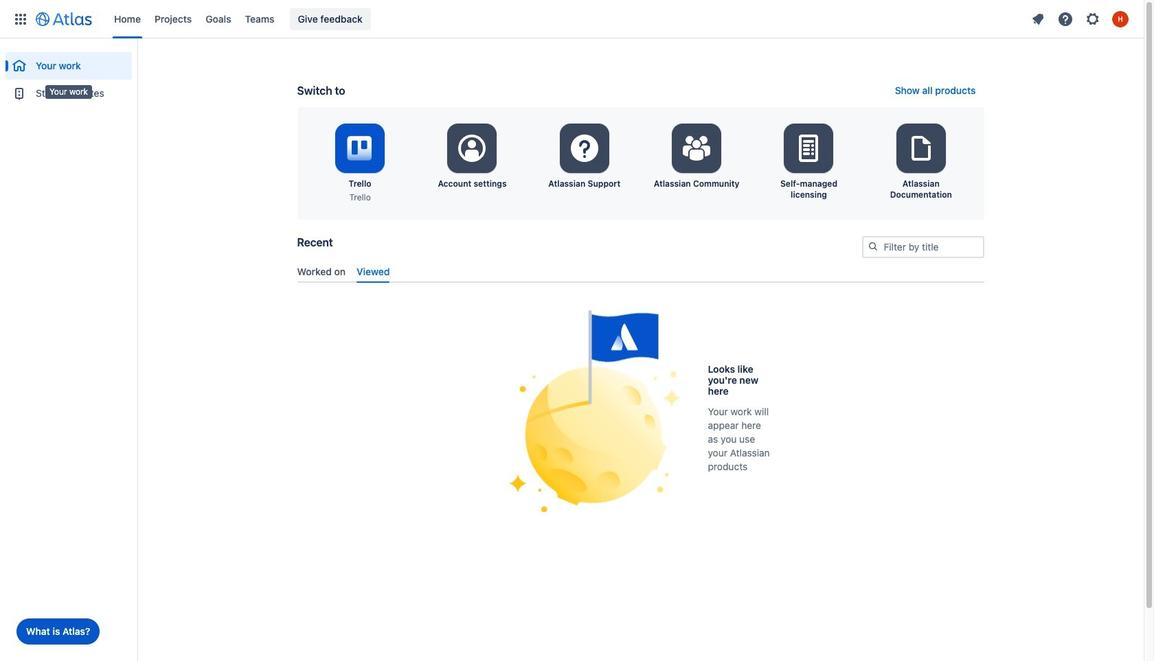 Task type: locate. For each thing, give the bounding box(es) containing it.
account image
[[1112, 11, 1129, 27]]

tab list
[[292, 260, 990, 283]]

group
[[5, 38, 132, 111]]

search image
[[867, 241, 878, 252]]

list
[[107, 0, 1026, 38], [1026, 8, 1136, 30]]

tooltip
[[45, 85, 92, 99]]

settings image
[[1085, 11, 1101, 27], [456, 132, 489, 165], [568, 132, 601, 165], [680, 132, 713, 165], [793, 132, 825, 165]]

help icon image
[[1057, 11, 1074, 27]]

banner
[[0, 0, 1144, 38]]



Task type: describe. For each thing, give the bounding box(es) containing it.
top element
[[8, 0, 1026, 38]]

Filter by title field
[[863, 238, 983, 257]]

switch to... image
[[12, 11, 29, 27]]

notifications image
[[1030, 11, 1046, 27]]

settings image
[[905, 132, 938, 165]]



Task type: vqa. For each thing, say whether or not it's contained in the screenshot.
"list item"
no



